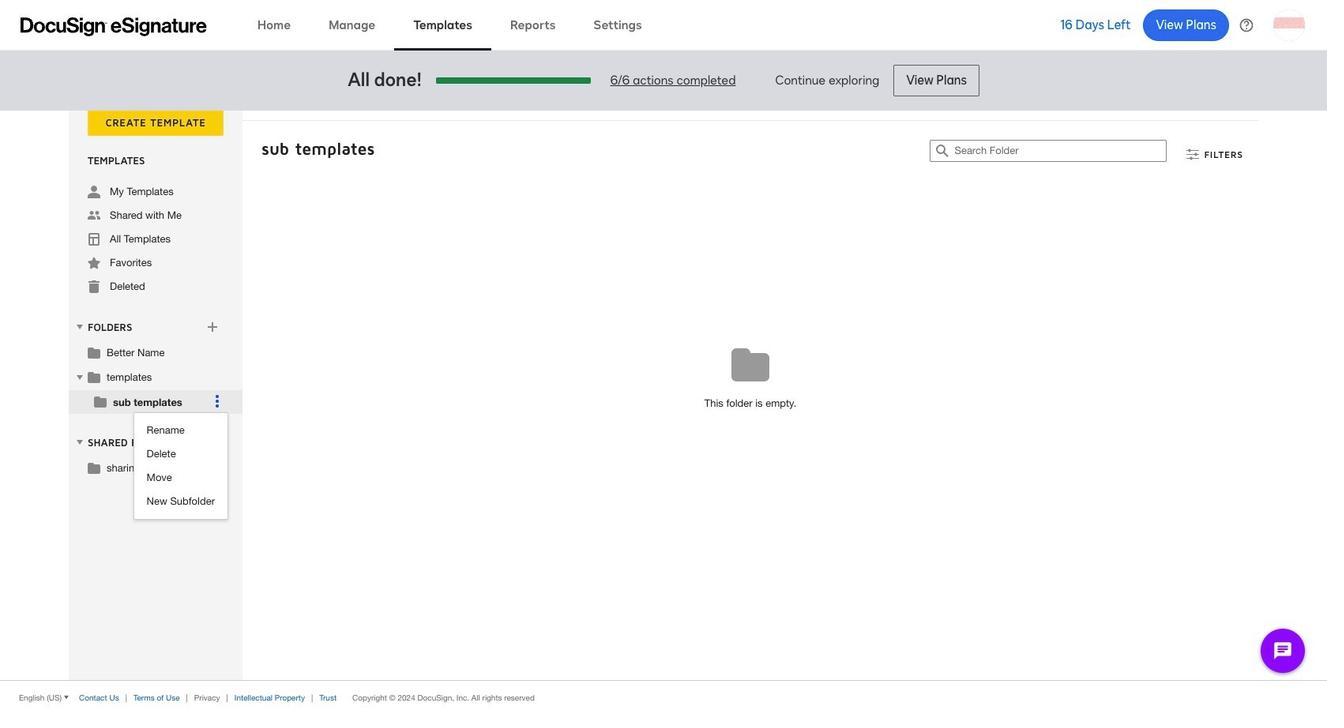 Task type: vqa. For each thing, say whether or not it's contained in the screenshot.
DocuSignLogo
no



Task type: locate. For each thing, give the bounding box(es) containing it.
docusign esignature image
[[21, 17, 207, 36]]

secondary navigation region
[[69, 109, 1262, 680]]

folder image
[[88, 346, 100, 359], [94, 395, 107, 408], [88, 461, 100, 474]]

0 vertical spatial folder image
[[88, 346, 100, 359]]

templates image
[[88, 233, 100, 246]]

Search Folder text field
[[955, 141, 1166, 161]]

view folders image
[[73, 321, 86, 333]]

user image
[[88, 186, 100, 198]]

shared image
[[88, 209, 100, 222]]

menu
[[134, 419, 228, 513]]



Task type: describe. For each thing, give the bounding box(es) containing it.
2 vertical spatial folder image
[[88, 461, 100, 474]]

more info region
[[0, 680, 1327, 714]]

star filled image
[[88, 257, 100, 269]]

view shared folders image
[[73, 436, 86, 449]]

1 vertical spatial folder image
[[94, 395, 107, 408]]

your uploaded profile image image
[[1273, 9, 1305, 41]]

trash image
[[88, 280, 100, 293]]

folder image
[[88, 371, 100, 383]]

menu inside secondary navigation region
[[134, 419, 228, 513]]



